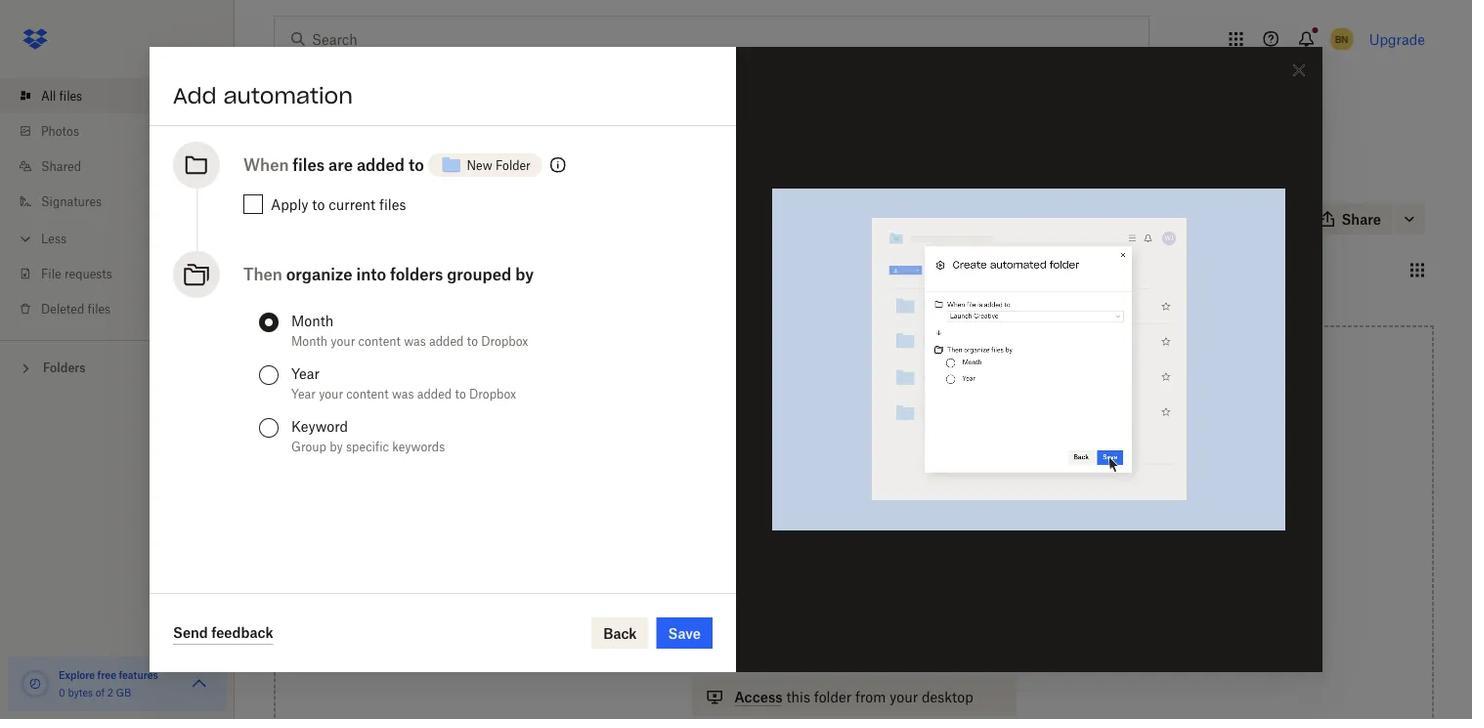 Task type: vqa. For each thing, say whether or not it's contained in the screenshot.


Task type: describe. For each thing, give the bounding box(es) containing it.
1 horizontal spatial all files link
[[274, 178, 315, 197]]

access
[[734, 689, 783, 706]]

add automation
[[173, 82, 353, 109]]

quota usage element
[[20, 669, 51, 700]]

your for month
[[331, 334, 355, 349]]

recents
[[289, 263, 334, 278]]

1 vertical spatial folder
[[318, 208, 375, 230]]

automation
[[223, 82, 353, 109]]

access this folder from your desktop
[[734, 689, 973, 706]]

1 year from the top
[[291, 365, 320, 382]]

files right deleted
[[88, 302, 111, 316]]

0
[[59, 687, 65, 699]]

was for month
[[404, 334, 426, 349]]

only
[[1135, 212, 1161, 226]]

to right here
[[871, 519, 885, 536]]

gb
[[116, 687, 131, 699]]

are
[[328, 155, 353, 175]]

send feedback button
[[173, 622, 273, 645]]

into
[[356, 265, 386, 284]]

recents button
[[274, 255, 350, 286]]

add
[[173, 82, 217, 109]]

upgrade link
[[1369, 31, 1425, 47]]

to inside year year your content was added to dropbox
[[455, 387, 466, 401]]

2 year from the top
[[291, 387, 316, 401]]

drop
[[770, 519, 803, 536]]

grouped
[[447, 265, 512, 284]]

content for month
[[358, 334, 401, 349]]

folders
[[390, 265, 443, 284]]

organize into folders grouped by
[[286, 265, 534, 284]]

Keyword radio
[[259, 418, 279, 438]]

current
[[329, 196, 376, 213]]

create
[[584, 125, 624, 140]]

dropbox for year
[[469, 387, 516, 401]]

0 vertical spatial by
[[515, 265, 534, 284]]

0 horizontal spatial new folder
[[274, 208, 375, 230]]

access
[[1216, 212, 1254, 226]]

specific
[[346, 439, 389, 454]]

your inside the more ways to add content element
[[890, 689, 918, 706]]

create folder
[[584, 125, 663, 140]]

files left here
[[806, 519, 835, 536]]

deleted files link
[[16, 291, 235, 327]]

organize
[[286, 265, 353, 284]]

back
[[603, 625, 637, 642]]

add automation dialog
[[150, 47, 1323, 673]]

you
[[1164, 212, 1184, 226]]

share
[[1342, 211, 1381, 227]]

1 month from the top
[[291, 312, 334, 329]]

file requests link
[[16, 256, 235, 291]]

here
[[838, 519, 868, 536]]

files inside list item
[[59, 88, 82, 103]]

send feedback
[[173, 625, 273, 641]]

Year radio
[[259, 366, 279, 385]]

signatures link
[[16, 184, 235, 219]]

Month radio
[[259, 313, 279, 332]]

files right current
[[379, 196, 406, 213]]

keywords
[[392, 439, 445, 454]]

by inside keyword group by specific keywords
[[330, 439, 343, 454]]

drop files here to upload,
[[770, 519, 938, 536]]

upload,
[[888, 519, 938, 536]]

files left are
[[293, 155, 325, 175]]

file requests
[[41, 266, 112, 281]]

requests
[[64, 266, 112, 281]]

feedback
[[211, 625, 273, 641]]

this
[[786, 689, 810, 706]]

apply
[[271, 196, 308, 213]]

save
[[668, 625, 701, 642]]

list containing all files
[[0, 66, 235, 340]]

apply to current files
[[271, 196, 406, 213]]

create folder button
[[571, 78, 704, 153]]

folders
[[43, 361, 86, 375]]

your for year
[[319, 387, 343, 401]]

more ways to add content element
[[688, 637, 1020, 720]]

deleted
[[41, 302, 84, 316]]

dropbox image
[[16, 20, 55, 59]]

2 month from the top
[[291, 334, 328, 349]]



Task type: locate. For each thing, give the bounding box(es) containing it.
all files inside list item
[[41, 88, 82, 103]]

dropbox
[[481, 334, 528, 349], [469, 387, 516, 401]]

1 vertical spatial year
[[291, 387, 316, 401]]

month month your content was added to dropbox
[[291, 312, 528, 349]]

was inside year year your content was added to dropbox
[[392, 387, 414, 401]]

0 horizontal spatial folder
[[628, 125, 663, 140]]

1 vertical spatial added
[[429, 334, 464, 349]]

year right year radio
[[291, 365, 320, 382]]

new folder
[[467, 158, 531, 173], [274, 208, 375, 230]]

photos link
[[16, 113, 235, 149]]

1 horizontal spatial new
[[467, 158, 492, 173]]

folder inside button
[[496, 158, 531, 173]]

folder inside create folder button
[[628, 125, 663, 140]]

added up year year your content was added to dropbox
[[429, 334, 464, 349]]

content inside year year your content was added to dropbox
[[346, 387, 389, 401]]

all files link down when
[[274, 178, 315, 197]]

content up year year your content was added to dropbox
[[358, 334, 401, 349]]

1 vertical spatial by
[[330, 439, 343, 454]]

dropbox for month
[[481, 334, 528, 349]]

1 horizontal spatial new folder
[[467, 158, 531, 173]]

all files link
[[16, 78, 235, 113], [274, 178, 315, 197]]

keyword
[[291, 418, 348, 435]]

year up the keyword
[[291, 387, 316, 401]]

0 vertical spatial was
[[404, 334, 426, 349]]

0 vertical spatial month
[[291, 312, 334, 329]]

all files up photos
[[41, 88, 82, 103]]

free
[[97, 669, 116, 681]]

when
[[243, 155, 289, 175]]

have
[[1187, 212, 1213, 226]]

folder permissions image
[[546, 153, 570, 177]]

new folder button
[[428, 146, 542, 185]]

1 vertical spatial all files
[[274, 180, 315, 195]]

keyword group by specific keywords
[[291, 418, 445, 454]]

0 horizontal spatial new
[[274, 208, 313, 230]]

1 vertical spatial was
[[392, 387, 414, 401]]

0 vertical spatial new folder
[[467, 158, 531, 173]]

folder
[[496, 158, 531, 173], [318, 208, 375, 230]]

all inside list item
[[41, 88, 56, 103]]

new inside button
[[467, 158, 492, 173]]

to down grouped
[[467, 334, 478, 349]]

all files list item
[[0, 78, 235, 113]]

1 horizontal spatial folder
[[496, 158, 531, 173]]

shared link
[[16, 149, 235, 184]]

explore free features 0 bytes of 2 gb
[[59, 669, 158, 699]]

folder right this
[[814, 689, 852, 706]]

0 horizontal spatial by
[[330, 439, 343, 454]]

your down the organize
[[331, 334, 355, 349]]

less
[[41, 231, 67, 246]]

added for month
[[429, 334, 464, 349]]

only you have access
[[1135, 212, 1254, 226]]

your
[[331, 334, 355, 349], [319, 387, 343, 401], [890, 689, 918, 706]]

1 vertical spatial folder
[[814, 689, 852, 706]]

1 horizontal spatial folder
[[814, 689, 852, 706]]

your right from
[[890, 689, 918, 706]]

share button
[[1309, 203, 1393, 235]]

files up apply
[[292, 180, 315, 195]]

features
[[119, 669, 158, 681]]

0 horizontal spatial all
[[41, 88, 56, 103]]

to left new folder button
[[409, 155, 424, 175]]

send
[[173, 625, 208, 641]]

1 vertical spatial all
[[274, 180, 289, 195]]

folder inside the more ways to add content element
[[814, 689, 852, 706]]

of
[[96, 687, 105, 699]]

content up keyword group by specific keywords
[[346, 387, 389, 401]]

bytes
[[68, 687, 93, 699]]

0 vertical spatial all files
[[41, 88, 82, 103]]

by right grouped
[[515, 265, 534, 284]]

to right apply
[[312, 196, 325, 213]]

1 horizontal spatial by
[[515, 265, 534, 284]]

new up the recents button
[[274, 208, 313, 230]]

year
[[291, 365, 320, 382], [291, 387, 316, 401]]

0 vertical spatial added
[[357, 155, 405, 175]]

1 vertical spatial month
[[291, 334, 328, 349]]

your inside month month your content was added to dropbox
[[331, 334, 355, 349]]

less image
[[16, 229, 35, 249]]

all
[[41, 88, 56, 103], [274, 180, 289, 195]]

deleted files
[[41, 302, 111, 316]]

new folder inside button
[[467, 158, 531, 173]]

was inside month month your content was added to dropbox
[[404, 334, 426, 349]]

files are added to
[[293, 155, 424, 175]]

1 horizontal spatial all files
[[274, 180, 315, 195]]

new folder left folder permissions icon
[[467, 158, 531, 173]]

folder right create
[[628, 125, 663, 140]]

1 vertical spatial your
[[319, 387, 343, 401]]

was up year year your content was added to dropbox
[[404, 334, 426, 349]]

0 vertical spatial new
[[467, 158, 492, 173]]

added inside month month your content was added to dropbox
[[429, 334, 464, 349]]

all files
[[41, 88, 82, 103], [274, 180, 315, 195]]

starred button
[[357, 255, 431, 286]]

files
[[59, 88, 82, 103], [293, 155, 325, 175], [292, 180, 315, 195], [379, 196, 406, 213], [88, 302, 111, 316], [806, 519, 835, 536]]

to down month month your content was added to dropbox
[[455, 387, 466, 401]]

all files link up shared link
[[16, 78, 235, 113]]

0 vertical spatial year
[[291, 365, 320, 382]]

content inside month month your content was added to dropbox
[[358, 334, 401, 349]]

added up keywords
[[417, 387, 452, 401]]

group
[[291, 439, 326, 454]]

to
[[409, 155, 424, 175], [312, 196, 325, 213], [467, 334, 478, 349], [455, 387, 466, 401], [871, 519, 885, 536]]

month
[[291, 312, 334, 329], [291, 334, 328, 349]]

0 vertical spatial your
[[331, 334, 355, 349]]

by down the keyword
[[330, 439, 343, 454]]

2 vertical spatial your
[[890, 689, 918, 706]]

content
[[358, 334, 401, 349], [346, 387, 389, 401]]

dropbox inside month month your content was added to dropbox
[[481, 334, 528, 349]]

photos
[[41, 124, 79, 138]]

was up keyword group by specific keywords
[[392, 387, 414, 401]]

your inside year year your content was added to dropbox
[[319, 387, 343, 401]]

2
[[107, 687, 113, 699]]

all up photos
[[41, 88, 56, 103]]

0 vertical spatial dropbox
[[481, 334, 528, 349]]

added right are
[[357, 155, 405, 175]]

0 horizontal spatial all files link
[[16, 78, 235, 113]]

new left folder permissions icon
[[467, 158, 492, 173]]

1 vertical spatial all files link
[[274, 178, 315, 197]]

0 horizontal spatial all files
[[41, 88, 82, 103]]

dropbox inside year year your content was added to dropbox
[[469, 387, 516, 401]]

file
[[41, 266, 61, 281]]

save button
[[657, 618, 713, 649]]

1 vertical spatial content
[[346, 387, 389, 401]]

0 vertical spatial folder
[[496, 158, 531, 173]]

list
[[0, 66, 235, 340]]

signatures
[[41, 194, 102, 209]]

your up the keyword
[[319, 387, 343, 401]]

1 vertical spatial dropbox
[[469, 387, 516, 401]]

1 vertical spatial new folder
[[274, 208, 375, 230]]

folders button
[[0, 353, 235, 382]]

to inside month month your content was added to dropbox
[[467, 334, 478, 349]]

1 horizontal spatial all
[[274, 180, 289, 195]]

files up photos
[[59, 88, 82, 103]]

0 vertical spatial all files link
[[16, 78, 235, 113]]

folder left folder permissions icon
[[496, 158, 531, 173]]

0 vertical spatial folder
[[628, 125, 663, 140]]

new folder up recents
[[274, 208, 375, 230]]

upgrade
[[1369, 31, 1425, 47]]

year year your content was added to dropbox
[[291, 365, 516, 401]]

all files up apply
[[274, 180, 315, 195]]

content for year
[[346, 387, 389, 401]]

by
[[515, 265, 534, 284], [330, 439, 343, 454]]

desktop
[[922, 689, 973, 706]]

new
[[467, 158, 492, 173], [274, 208, 313, 230]]

month down the organize
[[291, 334, 328, 349]]

added for year
[[417, 387, 452, 401]]

2 vertical spatial added
[[417, 387, 452, 401]]

added inside year year your content was added to dropbox
[[417, 387, 452, 401]]

0 vertical spatial all
[[41, 88, 56, 103]]

1 vertical spatial new
[[274, 208, 313, 230]]

was for year
[[392, 387, 414, 401]]

then
[[243, 265, 282, 284]]

folder down are
[[318, 208, 375, 230]]

0 vertical spatial content
[[358, 334, 401, 349]]

from
[[855, 689, 886, 706]]

was
[[404, 334, 426, 349], [392, 387, 414, 401]]

month right month radio
[[291, 312, 334, 329]]

folder
[[628, 125, 663, 140], [814, 689, 852, 706]]

shared
[[41, 159, 81, 174]]

0 horizontal spatial folder
[[318, 208, 375, 230]]

all up apply
[[274, 180, 289, 195]]

back button
[[592, 618, 649, 649]]

added
[[357, 155, 405, 175], [429, 334, 464, 349], [417, 387, 452, 401]]

starred
[[373, 263, 415, 278]]

explore
[[59, 669, 95, 681]]



